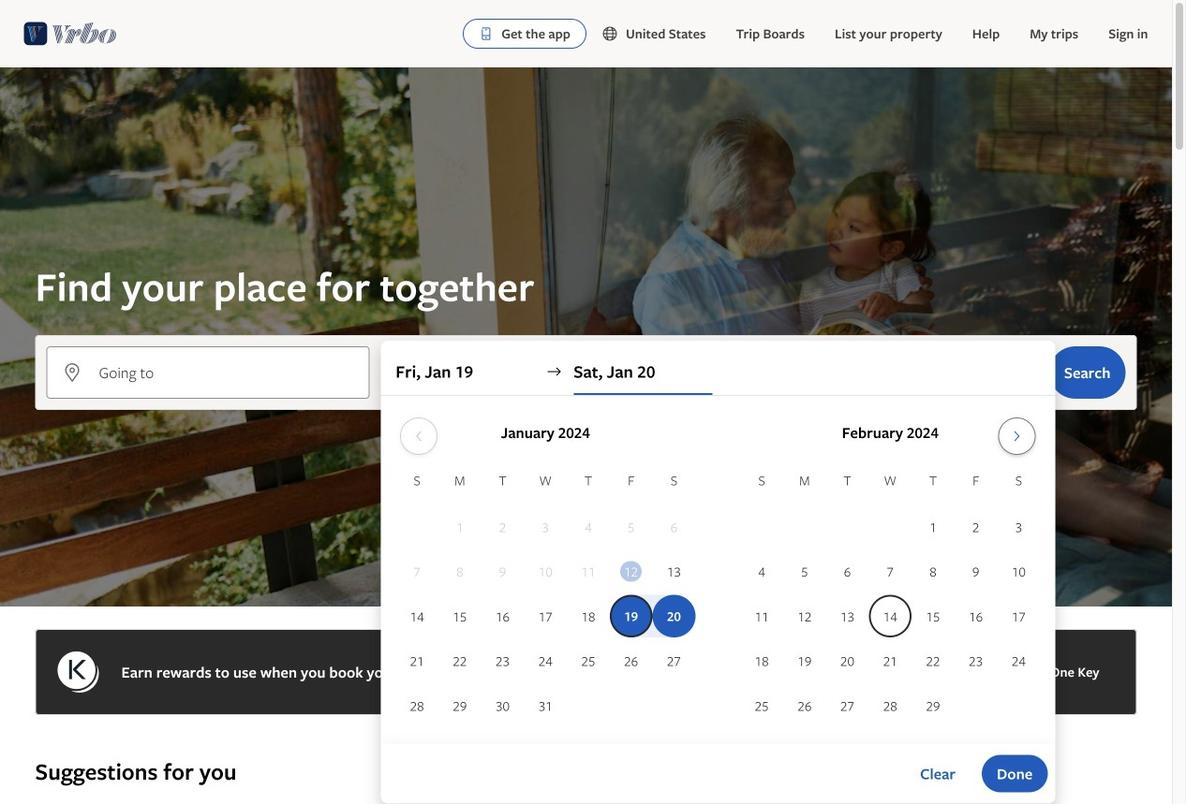 Task type: describe. For each thing, give the bounding box(es) containing it.
small image
[[601, 25, 626, 42]]

next month image
[[1006, 429, 1028, 444]]

recently viewed region
[[24, 727, 1148, 757]]

january 2024 element
[[396, 470, 695, 730]]

previous month image
[[407, 429, 430, 444]]

vrbo logo image
[[24, 19, 117, 49]]

download the app button image
[[479, 26, 494, 41]]



Task type: vqa. For each thing, say whether or not it's contained in the screenshot.
Show next image for Wooden house at the foot of the Great Wall, Beijing, China. Outdoor experiences!
no



Task type: locate. For each thing, give the bounding box(es) containing it.
application
[[396, 410, 1040, 730]]

application inside wizard region
[[396, 410, 1040, 730]]

main content
[[0, 67, 1172, 805]]

wizard region
[[0, 67, 1172, 804]]

directional image
[[546, 364, 562, 380]]

today element
[[620, 562, 642, 582]]

february 2024 element
[[740, 470, 1040, 730]]



